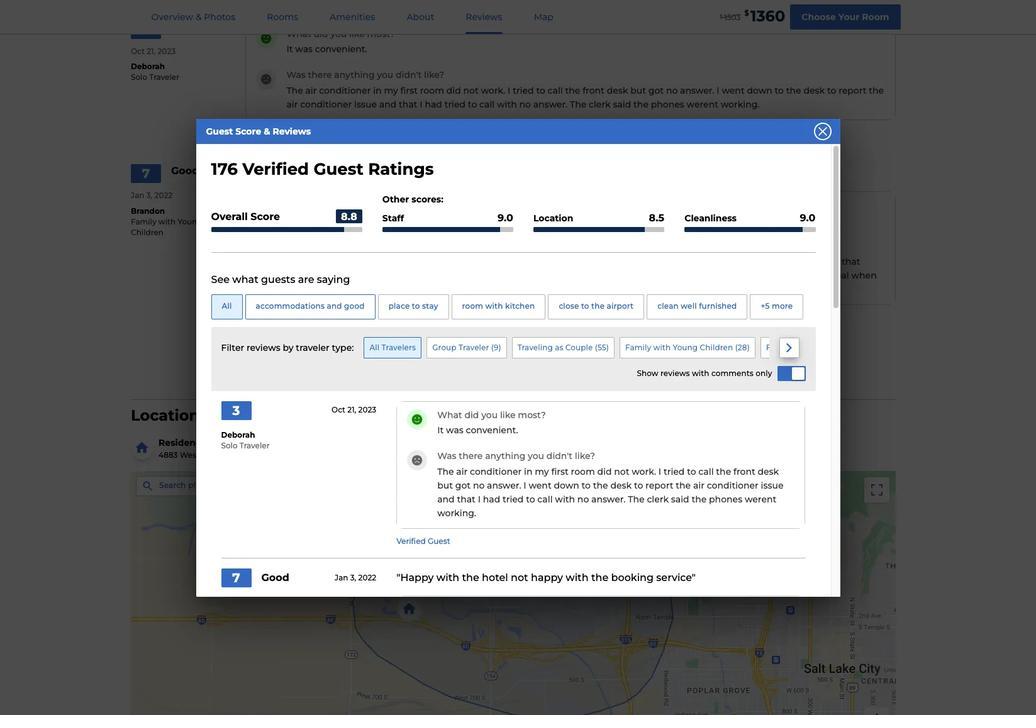 Task type: vqa. For each thing, say whether or not it's contained in the screenshot.
with
yes



Task type: locate. For each thing, give the bounding box(es) containing it.
deborah down overview
[[131, 62, 165, 71]]

only
[[756, 369, 773, 378]]

douglas
[[201, 450, 233, 460]]

9.0 up residence
[[498, 212, 514, 224]]

0 horizontal spatial as
[[314, 270, 324, 281]]

right
[[624, 256, 646, 267]]

1 vertical spatial 3
[[233, 403, 240, 418]]

0 vertical spatial booking
[[461, 168, 503, 179]]

rooms
[[267, 11, 298, 23]]

1 vertical spatial all
[[370, 343, 380, 352]]

room
[[420, 85, 444, 96], [306, 215, 330, 226], [431, 270, 455, 281], [462, 302, 483, 311], [571, 466, 595, 478]]

inn
[[532, 270, 546, 281]]

happy for jan 3, 2022
[[380, 168, 412, 179]]

as down careful!
[[314, 270, 324, 281]]

$ right "1503" on the right
[[745, 8, 750, 18]]

0 vertical spatial went
[[722, 85, 745, 96]]

0 horizontal spatial what did you like most? it was convenient.
[[287, 28, 395, 55]]

residence
[[486, 270, 530, 281]]

is left right
[[615, 256, 622, 267]]

1 free from the left
[[581, 270, 598, 281]]

1 horizontal spatial inn
[[568, 256, 583, 267]]

accommodations and good
[[256, 302, 365, 311]]

0 vertical spatial jan
[[131, 191, 144, 200]]

went
[[722, 85, 745, 96], [529, 480, 552, 492]]

happy for good
[[531, 572, 563, 584]]

3 ( from the left
[[735, 343, 738, 352]]

2 horizontal spatial that
[[842, 256, 861, 267]]

group traveler ( 9 )
[[432, 343, 501, 352]]

0 horizontal spatial service"
[[506, 168, 545, 179]]

9.0
[[498, 212, 514, 224], [800, 212, 816, 224]]

0 vertical spatial werent
[[687, 99, 719, 110]]

parking
[[696, 256, 731, 267]]

not inside was there anything you didn't like? be careful! booking.com actually booked me for the courtyard inn which is right across the parking lot. i am not happy with that move as i specifically reserved a room at the residence inn for the free breakfast (with a large family free breakfast is a big deal when traveling.)
[[772, 256, 787, 267]]

most?
[[367, 28, 395, 39], [367, 199, 395, 211], [518, 410, 546, 421]]

as left couple
[[555, 343, 564, 352]]

you inside what did you like most? the room and staff were exceptional.
[[331, 199, 347, 211]]

a down actually
[[423, 270, 429, 281]]

1 vertical spatial reviews
[[661, 369, 690, 378]]

1 vertical spatial jan 3, 2022
[[335, 573, 376, 583]]

anything inside was there anything you didn't like? be careful! booking.com actually booked me for the courtyard inn which is right across the parking lot. i am not happy with that move as i specifically reserved a room at the residence inn for the free breakfast (with a large family free breakfast is a big deal when traveling.)
[[334, 240, 375, 252]]

traveler left way,
[[240, 441, 270, 450]]

convenient.
[[315, 44, 367, 55], [466, 425, 518, 436]]

2 a from the left
[[670, 270, 675, 281]]

young left the overall
[[178, 217, 202, 226]]

1 horizontal spatial deborah
[[221, 430, 255, 440]]

service" for good
[[657, 572, 696, 584]]

0 vertical spatial it
[[287, 44, 293, 55]]

1 vertical spatial my
[[535, 466, 549, 478]]

2 vertical spatial didn't
[[547, 451, 573, 462]]

children inside brandon family with young children
[[131, 228, 164, 237]]

2 horizontal spatial family
[[766, 343, 792, 352]]

furnished
[[699, 302, 737, 311]]

location
[[534, 212, 573, 224], [131, 407, 200, 425]]

3 a from the left
[[806, 270, 811, 281]]

family down brandon
[[131, 217, 156, 226]]

address
[[255, 481, 286, 490]]

reviews left map
[[466, 11, 503, 23]]

0 horizontal spatial my
[[384, 85, 398, 96]]

3,
[[146, 191, 153, 200], [350, 573, 356, 583]]

0 horizontal spatial by
[[226, 437, 238, 448]]

family with young children ( 28 )
[[626, 343, 750, 352]]

2023 up the airport
[[358, 406, 376, 415]]

by
[[283, 342, 294, 354], [226, 437, 238, 448]]

is
[[615, 256, 622, 267], [797, 270, 804, 281]]

1 horizontal spatial $
[[745, 8, 750, 18]]

deborah up corrigan
[[221, 430, 255, 440]]

breakfast down right
[[601, 270, 642, 281]]

children left 28
[[700, 343, 733, 352]]

an
[[243, 481, 253, 490]]

2 vertical spatial anything
[[485, 451, 526, 462]]

tab list
[[136, 0, 569, 34]]

0 horizontal spatial hotel
[[331, 168, 357, 179]]

21, up the airport
[[348, 406, 356, 415]]

1 vertical spatial booking
[[611, 572, 654, 584]]

9.0 up big
[[800, 212, 816, 224]]

by inside residence inn by marriott salt lake city airport 4883 west douglas corrigan way, salt lake city, ut
[[226, 437, 238, 448]]

1 vertical spatial but
[[438, 480, 453, 492]]

deborah solo traveler left way,
[[221, 430, 270, 450]]

9.0 for cleanliness
[[800, 212, 816, 224]]

all inside button
[[370, 343, 380, 352]]

0 vertical spatial was there anything you didn't like? the air conditioner in my first room did not work. i tried to call the front desk but got no answer. i went down to the desk to report the air conditioner issue and that i had tried to call with no answer. the clerk said the phones werent working.
[[287, 69, 884, 110]]

1 vertical spatial by
[[226, 437, 238, 448]]

at
[[457, 270, 466, 281]]

2022
[[155, 191, 173, 200], [358, 573, 376, 583]]

1 horizontal spatial reviews
[[466, 11, 503, 23]]

clerk
[[589, 99, 611, 110], [647, 494, 669, 505]]

"happy with the hotel not happy with the booking service"
[[246, 168, 545, 179], [397, 572, 696, 584]]

inn inside residence inn by marriott salt lake city airport 4883 west douglas corrigan way, salt lake city, ut
[[209, 437, 224, 448]]

family
[[131, 217, 156, 226], [626, 343, 651, 352], [766, 343, 792, 352]]

you inside was there anything you didn't like? be careful! booking.com actually booked me for the courtyard inn which is right across the parking lot. i am not happy with that move as i specifically reserved a room at the residence inn for the free breakfast (with a large family free breakfast is a big deal when traveling.)
[[377, 240, 394, 252]]

1 vertical spatial report
[[646, 480, 674, 492]]

1 vertical spatial in
[[524, 466, 533, 478]]

did
[[314, 28, 328, 39], [447, 85, 461, 96], [314, 199, 328, 211], [465, 410, 479, 421], [598, 466, 612, 478]]

way,
[[270, 450, 289, 460]]

3
[[142, 22, 150, 37], [233, 403, 240, 418]]

family up show
[[626, 343, 651, 352]]

for right inn
[[549, 270, 561, 281]]

move
[[287, 270, 312, 281]]

1 horizontal spatial "happy
[[397, 572, 434, 584]]

by left traveler
[[283, 342, 294, 354]]

happy inside was there anything you didn't like? be careful! booking.com actually booked me for the courtyard inn which is right across the parking lot. i am not happy with that move as i specifically reserved a room at the residence inn for the free breakfast (with a large family free breakfast is a big deal when traveling.)
[[789, 256, 817, 267]]

1 horizontal spatial as
[[555, 343, 564, 352]]

careful!
[[301, 256, 334, 267]]

filter reviews by traveler type:
[[221, 342, 354, 354]]

the inside what did you like most? the room and staff were exceptional.
[[287, 215, 303, 226]]

0 vertical spatial reviews
[[466, 11, 503, 23]]

verified
[[246, 128, 275, 137], [242, 159, 309, 179], [246, 313, 275, 322], [397, 537, 426, 546]]

free down 'which'
[[581, 270, 598, 281]]

most? inside what did you like most? the room and staff were exceptional.
[[367, 199, 395, 211]]

) left traveling
[[499, 343, 501, 352]]

didn't inside was there anything you didn't like? be careful! booking.com actually booked me for the courtyard inn which is right across the parking lot. i am not happy with that move as i specifically reserved a room at the residence inn for the free breakfast (with a large family free breakfast is a big deal when traveling.)
[[396, 240, 422, 252]]

1 vertical spatial it
[[438, 425, 444, 436]]

( right couple
[[595, 343, 598, 352]]

1 vertical spatial what did you like most? it was convenient.
[[438, 410, 546, 436]]

1 horizontal spatial 2023
[[358, 406, 376, 415]]

traveler down overview
[[149, 73, 179, 82]]

0 vertical spatial happy
[[380, 168, 412, 179]]

) up comments
[[747, 343, 750, 352]]

0 vertical spatial young
[[178, 217, 202, 226]]

what inside what did you like most? the room and staff were exceptional.
[[287, 199, 311, 211]]

tried
[[513, 85, 534, 96], [445, 99, 466, 110], [664, 466, 685, 478], [503, 494, 524, 505]]

( right teens
[[838, 343, 841, 352]]

1 9.0 from the left
[[498, 212, 514, 224]]

0 vertical spatial reviews
[[247, 342, 280, 354]]

room inside what did you like most? the room and staff were exceptional.
[[306, 215, 330, 226]]

you
[[331, 28, 347, 39], [377, 69, 394, 81], [331, 199, 347, 211], [377, 240, 394, 252], [482, 410, 498, 421], [528, 451, 544, 462]]

1 vertical spatial happy
[[789, 256, 817, 267]]

0 vertical spatial "happy
[[246, 168, 283, 179]]

booking
[[461, 168, 503, 179], [611, 572, 654, 584]]

young up show reviews with comments only
[[673, 343, 698, 352]]

"happy
[[246, 168, 283, 179], [397, 572, 434, 584]]

reviews right filter
[[247, 342, 280, 354]]

accommodations
[[256, 302, 325, 311]]

0 vertical spatial working.
[[721, 99, 760, 110]]

1 vertical spatial first
[[552, 466, 569, 478]]

oct 21, 2023 down overview
[[131, 46, 176, 56]]

0 vertical spatial was
[[287, 69, 306, 81]]

1 ) from the left
[[499, 343, 501, 352]]

all left travelers
[[370, 343, 380, 352]]

1 vertical spatial 2023
[[358, 406, 376, 415]]

0 vertical spatial convenient.
[[315, 44, 367, 55]]

oct 21, 2023
[[131, 46, 176, 56], [332, 406, 376, 415]]

a left big
[[806, 270, 811, 281]]

1 breakfast from the left
[[601, 270, 642, 281]]

map region
[[60, 412, 1037, 716]]

0 horizontal spatial inn
[[209, 437, 224, 448]]

reviews up 176 verified guest ratings
[[273, 126, 311, 137]]

location up residence
[[131, 407, 200, 425]]

0 horizontal spatial 21,
[[147, 46, 156, 56]]

amenities button
[[315, 1, 390, 34]]

place
[[389, 302, 410, 311]]

that inside was there anything you didn't like? be careful! booking.com actually booked me for the courtyard inn which is right across the parking lot. i am not happy with that move as i specifically reserved a room at the residence inn for the free breakfast (with a large family free breakfast is a big deal when traveling.)
[[842, 256, 861, 267]]

1 vertical spatial 2022
[[358, 573, 376, 583]]

"happy with the hotel not happy with the booking service" for good
[[397, 572, 696, 584]]

21, down overview
[[147, 46, 156, 56]]

phones
[[651, 99, 685, 110], [709, 494, 743, 505]]

deborah solo traveler down overview
[[131, 62, 179, 82]]

) right teens
[[848, 343, 851, 352]]

family up only
[[766, 343, 792, 352]]

well
[[681, 302, 697, 311]]

traveling.)
[[287, 284, 331, 295]]

i
[[508, 85, 511, 96], [717, 85, 720, 96], [420, 99, 423, 110], [750, 256, 752, 267], [326, 270, 329, 281], [659, 466, 662, 478], [524, 480, 527, 492], [478, 494, 481, 505]]

lake left city
[[300, 437, 322, 448]]

1 vertical spatial good
[[261, 572, 289, 584]]

salt right way,
[[291, 450, 305, 460]]

0 vertical spatial clerk
[[589, 99, 611, 110]]

traveler left 9
[[459, 343, 489, 352]]

for right me
[[489, 256, 501, 267]]

"happy for jan 3, 2022
[[246, 168, 283, 179]]

family for family with teens ( 13 )
[[766, 343, 792, 352]]

map button
[[519, 1, 569, 34]]

oct
[[131, 46, 145, 56], [332, 406, 346, 415]]

service" for jan 3, 2022
[[506, 168, 545, 179]]

call
[[548, 85, 563, 96], [480, 99, 495, 110], [699, 466, 714, 478], [538, 494, 553, 505]]

0 horizontal spatial phones
[[651, 99, 685, 110]]

0 horizontal spatial 3
[[142, 22, 150, 37]]

couple
[[566, 343, 593, 352]]

2 9.0 from the left
[[800, 212, 816, 224]]

a left large
[[670, 270, 675, 281]]

3 left overview
[[142, 22, 150, 37]]

$ left "1503" on the right
[[720, 13, 723, 20]]

by up douglas
[[226, 437, 238, 448]]

1 vertical spatial salt
[[291, 450, 305, 460]]

hotel for jan 3, 2022
[[331, 168, 357, 179]]

1 vertical spatial is
[[797, 270, 804, 281]]

1 horizontal spatial 21,
[[348, 406, 356, 415]]

family for family with young children ( 28 )
[[626, 343, 651, 352]]

1 horizontal spatial traveler
[[240, 441, 270, 450]]

was there anything you didn't like? the air conditioner in my first room did not work. i tried to call the front desk but got no answer. i went down to the desk to report the air conditioner issue and that i had tried to call with no answer. the clerk said the phones werent working.
[[287, 69, 884, 110], [438, 451, 784, 519]]

close to the airport
[[559, 302, 634, 311]]

breakfast down am
[[752, 270, 794, 281]]

city
[[325, 437, 343, 448]]

by for reviews
[[283, 342, 294, 354]]

1 horizontal spatial went
[[722, 85, 745, 96]]

oct 21, 2023 up the airport
[[332, 406, 376, 415]]

a
[[423, 270, 429, 281], [670, 270, 675, 281], [806, 270, 811, 281]]

1 vertical spatial got
[[455, 480, 471, 492]]

children down brandon
[[131, 228, 164, 237]]

was
[[287, 69, 306, 81], [287, 240, 306, 252], [438, 451, 457, 462]]

free down lot.
[[733, 270, 750, 281]]

0 horizontal spatial werent
[[687, 99, 719, 110]]

2 vertical spatial there
[[459, 451, 483, 462]]

1 vertical spatial front
[[734, 466, 756, 478]]

2023 down overview
[[158, 46, 176, 56]]

( up comments
[[735, 343, 738, 352]]

what did you like most? the room and staff were exceptional.
[[287, 199, 452, 226]]

deborah solo traveler
[[131, 62, 179, 82], [221, 430, 270, 450]]

1 horizontal spatial working.
[[721, 99, 760, 110]]

) right couple
[[607, 343, 609, 352]]

got
[[649, 85, 664, 96], [455, 480, 471, 492]]

conditioner
[[319, 85, 371, 96], [300, 99, 352, 110], [470, 466, 522, 478], [707, 480, 759, 492]]

and inside what did you like most? the room and staff were exceptional.
[[332, 215, 349, 226]]

hotel for good
[[482, 572, 508, 584]]

teens
[[814, 343, 836, 352]]

1 horizontal spatial jan
[[335, 573, 348, 583]]

is left big
[[797, 270, 804, 281]]

1 vertical spatial working.
[[438, 508, 476, 519]]

( down room with kitchen on the top
[[491, 343, 494, 352]]

1 horizontal spatial convenient.
[[466, 425, 518, 436]]

2 horizontal spatial a
[[806, 270, 811, 281]]

inn up douglas
[[209, 437, 224, 448]]

all down "see"
[[222, 302, 232, 311]]

what
[[232, 273, 259, 285]]

inn
[[568, 256, 583, 267], [209, 437, 224, 448]]

1 vertical spatial most?
[[367, 199, 395, 211]]

am
[[755, 256, 769, 267]]

reviews
[[466, 11, 503, 23], [273, 126, 311, 137]]

1 vertical spatial "happy
[[397, 572, 434, 584]]

Search places or add an address checkbox
[[136, 476, 311, 497]]

down
[[747, 85, 773, 96], [554, 480, 579, 492]]

with inside was there anything you didn't like? be careful! booking.com actually booked me for the courtyard inn which is right across the parking lot. i am not happy with that move as i specifically reserved a room at the residence inn for the free breakfast (with a large family free breakfast is a big deal when traveling.)
[[820, 256, 840, 267]]

reviews for with
[[661, 369, 690, 378]]

1 a from the left
[[423, 270, 429, 281]]

0 horizontal spatial 3,
[[146, 191, 153, 200]]

176 verified guest ratings
[[211, 159, 434, 179]]

3 ) from the left
[[747, 343, 750, 352]]

had
[[425, 99, 442, 110], [483, 494, 500, 505]]

salt up way,
[[280, 437, 298, 448]]

happy
[[380, 168, 412, 179], [789, 256, 817, 267], [531, 572, 563, 584]]

score right the overall
[[251, 211, 280, 223]]

0 horizontal spatial deborah
[[131, 62, 165, 71]]

service"
[[506, 168, 545, 179], [657, 572, 696, 584]]

room inside was there anything you didn't like? be careful! booking.com actually booked me for the courtyard inn which is right across the parking lot. i am not happy with that move as i specifically reserved a room at the residence inn for the free breakfast (with a large family free breakfast is a big deal when traveling.)
[[431, 270, 455, 281]]

score up 176
[[236, 126, 261, 137]]

0 horizontal spatial a
[[423, 270, 429, 281]]

0 horizontal spatial 9.0
[[498, 212, 514, 224]]

0 horizontal spatial deborah solo traveler
[[131, 62, 179, 82]]

close
[[559, 302, 579, 311]]

lake
[[300, 437, 322, 448], [307, 450, 325, 460]]

other scores:
[[382, 194, 444, 205]]

comments
[[712, 369, 754, 378]]

score for 176
[[236, 126, 261, 137]]

3 up corrigan
[[233, 403, 240, 418]]

1 horizontal spatial got
[[649, 85, 664, 96]]

0 horizontal spatial children
[[131, 228, 164, 237]]

2 breakfast from the left
[[752, 270, 794, 281]]

reviews right show
[[661, 369, 690, 378]]

1 horizontal spatial service"
[[657, 572, 696, 584]]

booking for good
[[611, 572, 654, 584]]

west
[[180, 450, 199, 460]]

1 horizontal spatial but
[[631, 85, 646, 96]]

location up courtyard
[[534, 212, 573, 224]]

0 vertical spatial most?
[[367, 28, 395, 39]]

airport
[[607, 302, 634, 311]]

inn left 'which'
[[568, 256, 583, 267]]

0 vertical spatial 7
[[142, 166, 150, 181]]

lake left city,
[[307, 450, 325, 460]]

0 vertical spatial 2022
[[155, 191, 173, 200]]



Task type: describe. For each thing, give the bounding box(es) containing it.
clean
[[658, 302, 679, 311]]

search
[[159, 481, 186, 490]]

1 horizontal spatial deborah solo traveler
[[221, 430, 270, 450]]

brandon
[[131, 206, 165, 216]]

big
[[814, 270, 828, 281]]

1 horizontal spatial had
[[483, 494, 500, 505]]

1 vertical spatial was there anything you didn't like? the air conditioner in my first room did not work. i tried to call the front desk but got no answer. i went down to the desk to report the air conditioner issue and that i had tried to call with no answer. the clerk said the phones werent working.
[[438, 451, 784, 519]]

like? inside was there anything you didn't like? be careful! booking.com actually booked me for the courtyard inn which is right across the parking lot. i am not happy with that move as i specifically reserved a room at the residence inn for the free breakfast (with a large family free breakfast is a big deal when traveling.)
[[424, 240, 444, 252]]

with inside brandon family with young children
[[159, 217, 176, 226]]

0 horizontal spatial 7
[[142, 166, 150, 181]]

8.8
[[341, 211, 357, 223]]

0 horizontal spatial issue
[[354, 99, 377, 110]]

staff
[[382, 212, 404, 224]]

which
[[585, 256, 613, 267]]

28
[[738, 343, 747, 352]]

0 vertical spatial anything
[[334, 69, 375, 81]]

4 ) from the left
[[848, 343, 851, 352]]

4 ( from the left
[[838, 343, 841, 352]]

1 vertical spatial was
[[446, 425, 464, 436]]

all for all travelers
[[370, 343, 380, 352]]

there inside was there anything you didn't like? be careful! booking.com actually booked me for the courtyard inn which is right across the parking lot. i am not happy with that move as i specifically reserved a room at the residence inn for the free breakfast (with a large family free breakfast is a big deal when traveling.)
[[308, 240, 332, 252]]

1 horizontal spatial said
[[671, 494, 690, 505]]

was inside was there anything you didn't like? be careful! booking.com actually booked me for the courtyard inn which is right across the parking lot. i am not happy with that move as i specifically reserved a room at the residence inn for the free breakfast (with a large family free breakfast is a big deal when traveling.)
[[287, 240, 306, 252]]

1 vertical spatial oct
[[332, 406, 346, 415]]

0 vertical spatial like
[[349, 28, 365, 39]]

places
[[188, 481, 213, 490]]

1 horizontal spatial 2022
[[358, 573, 376, 583]]

13
[[841, 343, 848, 352]]

0 horizontal spatial in
[[373, 85, 382, 96]]

1 horizontal spatial 7
[[232, 571, 240, 586]]

overview & photos button
[[136, 1, 251, 34]]

0 horizontal spatial got
[[455, 480, 471, 492]]

0 vertical spatial 3
[[142, 22, 150, 37]]

choose your room button
[[791, 4, 901, 30]]

family with teens ( 13 )
[[766, 343, 851, 352]]

1 horizontal spatial good
[[261, 572, 289, 584]]

overall score
[[211, 211, 280, 223]]

0 horizontal spatial good
[[171, 165, 199, 177]]

be
[[287, 256, 299, 267]]

1 vertical spatial children
[[700, 343, 733, 352]]

0 vertical spatial phones
[[651, 99, 685, 110]]

group
[[432, 343, 457, 352]]

1 vertical spatial phones
[[709, 494, 743, 505]]

brandon family with young children
[[131, 206, 202, 237]]

0 vertical spatial verified guest
[[246, 128, 299, 137]]

"happy with the hotel not happy with the booking service" for jan 3, 2022
[[246, 168, 545, 179]]

see what guests are saying
[[211, 273, 350, 285]]

0 vertical spatial there
[[308, 69, 332, 81]]

0 vertical spatial jan 3, 2022
[[131, 191, 173, 200]]

2 ( from the left
[[595, 343, 598, 352]]

room with kitchen
[[462, 302, 535, 311]]

are
[[298, 273, 314, 285]]

show reviews with comments only
[[637, 369, 773, 378]]

score for other scores:
[[251, 211, 280, 223]]

booking.com
[[336, 256, 396, 267]]

saying
[[317, 273, 350, 285]]

city,
[[327, 450, 344, 460]]

all travelers button
[[364, 337, 422, 359]]

all travelers
[[370, 343, 416, 352]]

0 vertical spatial deborah solo traveler
[[131, 62, 179, 82]]

176
[[211, 159, 238, 179]]

1 vertical spatial location
[[131, 407, 200, 425]]

1 vertical spatial convenient.
[[466, 425, 518, 436]]

1 vertical spatial work.
[[632, 466, 656, 478]]

1 vertical spatial 21,
[[348, 406, 356, 415]]

0 vertical spatial report
[[839, 85, 867, 96]]

1 vertical spatial issue
[[761, 480, 784, 492]]

1 vertical spatial oct 21, 2023
[[332, 406, 376, 415]]

filter
[[221, 342, 244, 354]]

about button
[[392, 1, 450, 34]]

0 vertical spatial solo
[[131, 73, 147, 82]]

+5
[[761, 302, 770, 311]]

residence inn by marriott salt lake city airport 4883 west douglas corrigan way, salt lake city, ut
[[159, 437, 378, 460]]

exceptional.
[[398, 215, 452, 226]]

1 vertical spatial werent
[[745, 494, 777, 505]]

1 horizontal spatial front
[[734, 466, 756, 478]]

specifically
[[331, 270, 380, 281]]

0 vertical spatial 2023
[[158, 46, 176, 56]]

residence
[[159, 437, 206, 448]]

me
[[472, 256, 487, 267]]

courtyard
[[521, 256, 566, 267]]

0 horizontal spatial oct
[[131, 46, 145, 56]]

0 horizontal spatial it
[[287, 44, 293, 55]]

0 vertical spatial work.
[[481, 85, 506, 96]]

1 vertical spatial reviews
[[273, 126, 311, 137]]

choose
[[802, 11, 836, 22]]

2 vertical spatial most?
[[518, 410, 546, 421]]

0 vertical spatial down
[[747, 85, 773, 96]]

1 vertical spatial traveler
[[459, 343, 489, 352]]

scores:
[[412, 194, 444, 205]]

1 horizontal spatial 3,
[[350, 573, 356, 583]]

your
[[839, 11, 860, 22]]

$ 1503 $ 1360
[[720, 7, 786, 25]]

traveler
[[296, 342, 330, 354]]

family inside brandon family with young children
[[131, 217, 156, 226]]

choose your room
[[802, 11, 890, 22]]

tab list containing overview & photos
[[136, 0, 569, 34]]

0 horizontal spatial said
[[613, 99, 631, 110]]

0 vertical spatial was
[[295, 44, 313, 55]]

ut
[[346, 450, 356, 460]]

0 horizontal spatial $
[[720, 13, 723, 20]]

0 vertical spatial location
[[534, 212, 573, 224]]

0 vertical spatial oct 21, 2023
[[131, 46, 176, 56]]

(with
[[645, 270, 668, 281]]

amenities
[[330, 11, 375, 23]]

booked
[[436, 256, 470, 267]]

1 horizontal spatial that
[[457, 494, 476, 505]]

1 horizontal spatial for
[[549, 270, 561, 281]]

1 horizontal spatial clerk
[[647, 494, 669, 505]]

rooms button
[[252, 1, 313, 34]]

0 horizontal spatial for
[[489, 256, 501, 267]]

across
[[648, 256, 677, 267]]

deal
[[830, 270, 849, 281]]

1503
[[725, 12, 741, 22]]

& inside "overview & photos" button
[[196, 11, 202, 23]]

family
[[703, 270, 730, 281]]

+5 more
[[761, 302, 793, 311]]

0 vertical spatial 21,
[[147, 46, 156, 56]]

map
[[534, 11, 554, 23]]

did inside what did you like most? the room and staff were exceptional.
[[314, 199, 328, 211]]

booking for jan 3, 2022
[[461, 168, 503, 179]]

1 ( from the left
[[491, 343, 494, 352]]

were
[[373, 215, 396, 226]]

other
[[382, 194, 409, 205]]

1 horizontal spatial 3
[[233, 403, 240, 418]]

2 vertical spatial was
[[438, 451, 457, 462]]

55
[[598, 343, 607, 352]]

0 horizontal spatial first
[[401, 85, 418, 96]]

airport
[[346, 437, 378, 448]]

"happy for good
[[397, 572, 434, 584]]

or
[[216, 481, 224, 490]]

reviews for by
[[247, 342, 280, 354]]

Search places or add an address checkbox
[[136, 476, 316, 501]]

2 vertical spatial what
[[438, 410, 462, 421]]

type:
[[332, 342, 354, 354]]

actually
[[398, 256, 434, 267]]

corrigan
[[235, 450, 268, 460]]

place to stay
[[389, 302, 438, 311]]

about
[[407, 11, 434, 23]]

0 horizontal spatial down
[[554, 480, 579, 492]]

by for inn
[[226, 437, 238, 448]]

travelers
[[382, 343, 416, 352]]

overall
[[211, 211, 248, 223]]

reserved
[[382, 270, 421, 281]]

0 vertical spatial like?
[[424, 69, 444, 81]]

inn inside was there anything you didn't like? be careful! booking.com actually booked me for the courtyard inn which is right across the parking lot. i am not happy with that move as i specifically reserved a room at the residence inn for the free breakfast (with a large family free breakfast is a big deal when traveling.)
[[568, 256, 583, 267]]

2 vertical spatial like
[[500, 410, 516, 421]]

0 vertical spatial didn't
[[396, 69, 422, 81]]

2 vertical spatial like?
[[575, 451, 595, 462]]

traveling as couple ( 55 )
[[518, 343, 609, 352]]

2 free from the left
[[733, 270, 750, 281]]

as inside was there anything you didn't like? be careful! booking.com actually booked me for the courtyard inn which is right across the parking lot. i am not happy with that move as i specifically reserved a room at the residence inn for the free breakfast (with a large family free breakfast is a big deal when traveling.)
[[314, 270, 324, 281]]

young inside brandon family with young children
[[178, 217, 202, 226]]

like inside what did you like most? the room and staff were exceptional.
[[349, 199, 365, 211]]

1 vertical spatial verified guest
[[246, 313, 299, 322]]

more
[[772, 302, 793, 311]]

0 vertical spatial lake
[[300, 437, 322, 448]]

guest score & reviews
[[206, 126, 311, 137]]

2 ) from the left
[[607, 343, 609, 352]]

0 vertical spatial is
[[615, 256, 622, 267]]

overview
[[151, 11, 193, 23]]

0 vertical spatial had
[[425, 99, 442, 110]]

1360
[[751, 7, 786, 25]]

search places or add an address
[[159, 481, 286, 490]]

1 vertical spatial as
[[555, 343, 564, 352]]

lot.
[[733, 256, 747, 267]]

0 vertical spatial my
[[384, 85, 398, 96]]

1 vertical spatial young
[[673, 343, 698, 352]]

show
[[637, 369, 659, 378]]

1 horizontal spatial my
[[535, 466, 549, 478]]

all for all
[[222, 302, 232, 311]]

2 vertical spatial verified guest
[[397, 537, 450, 546]]

0 vertical spatial front
[[583, 85, 605, 96]]

reviews inside button
[[466, 11, 503, 23]]

0 horizontal spatial that
[[399, 99, 418, 110]]

0 vertical spatial what
[[287, 28, 311, 39]]

ratings
[[368, 159, 434, 179]]

9.0 for staff
[[498, 212, 514, 224]]



